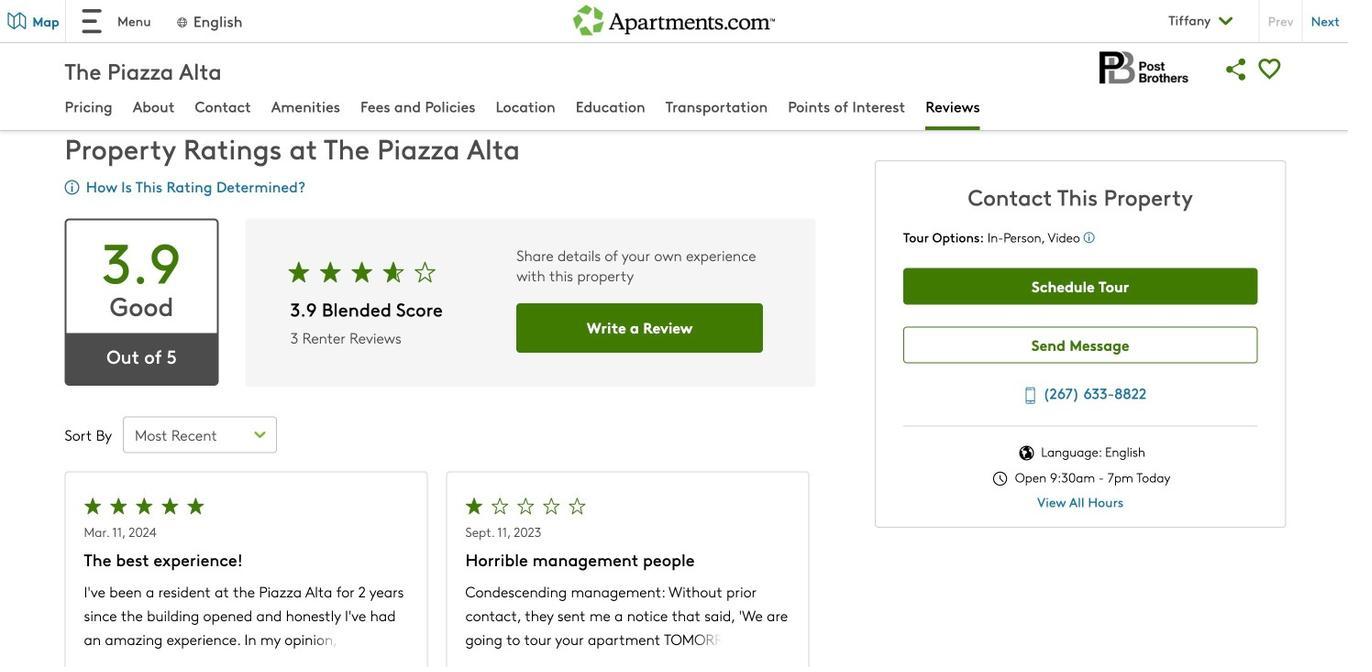Task type: describe. For each thing, give the bounding box(es) containing it.
property management company logo image
[[1092, 48, 1195, 89]]



Task type: locate. For each thing, give the bounding box(es) containing it.
share listing image
[[1220, 53, 1253, 86]]

more information image
[[1084, 232, 1095, 244]]

apartments.com logo image
[[573, 0, 775, 35]]



Task type: vqa. For each thing, say whether or not it's contained in the screenshot.
the leftmost 'Sign'
no



